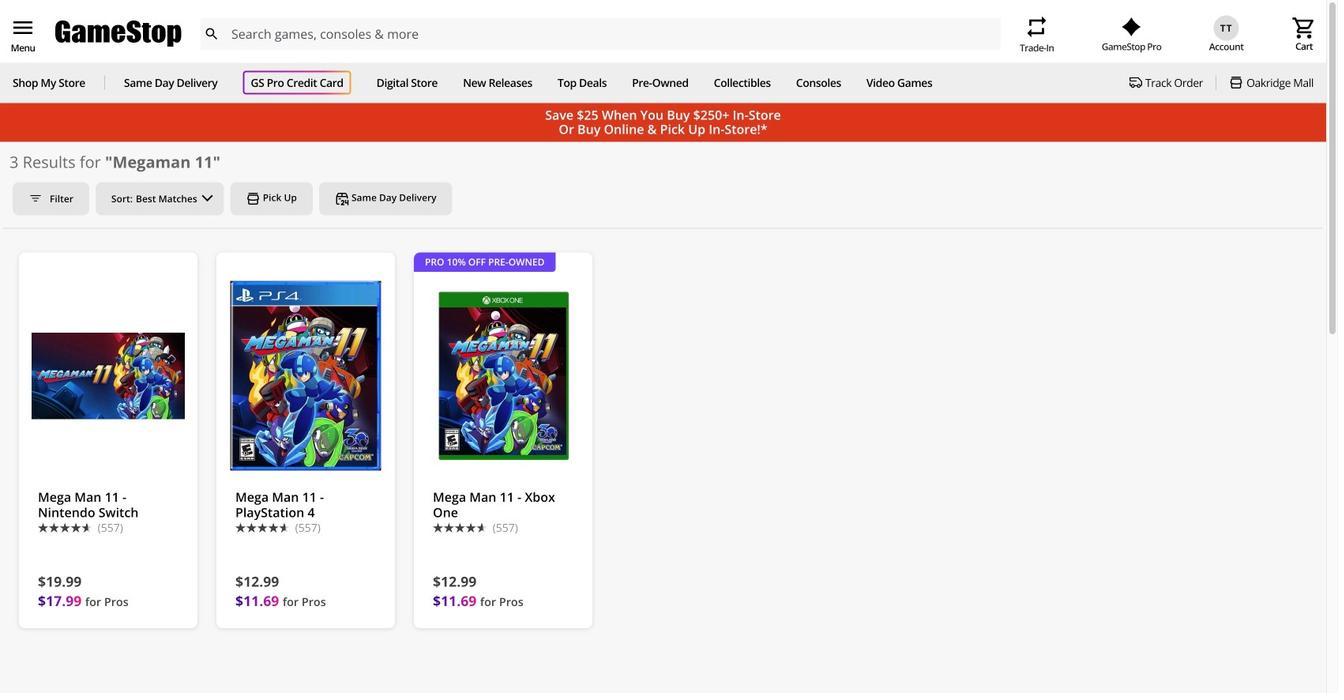 Task type: locate. For each thing, give the bounding box(es) containing it.
None search field
[[200, 18, 1001, 50]]

mega man 11 - nintendo switch image
[[32, 281, 185, 471]]

mega man 11 - xbox one image
[[427, 281, 580, 471]]

mega man 11 - playstation 4 image
[[229, 281, 383, 471]]



Task type: describe. For each thing, give the bounding box(es) containing it.
gamestop pro icon image
[[1122, 17, 1142, 36]]

gamestop image
[[55, 19, 182, 49]]

Search games, consoles & more search field
[[232, 18, 973, 50]]



Task type: vqa. For each thing, say whether or not it's contained in the screenshot.
SEARCH GAMES, CONSOLES & MORE search box on the top of page
yes



